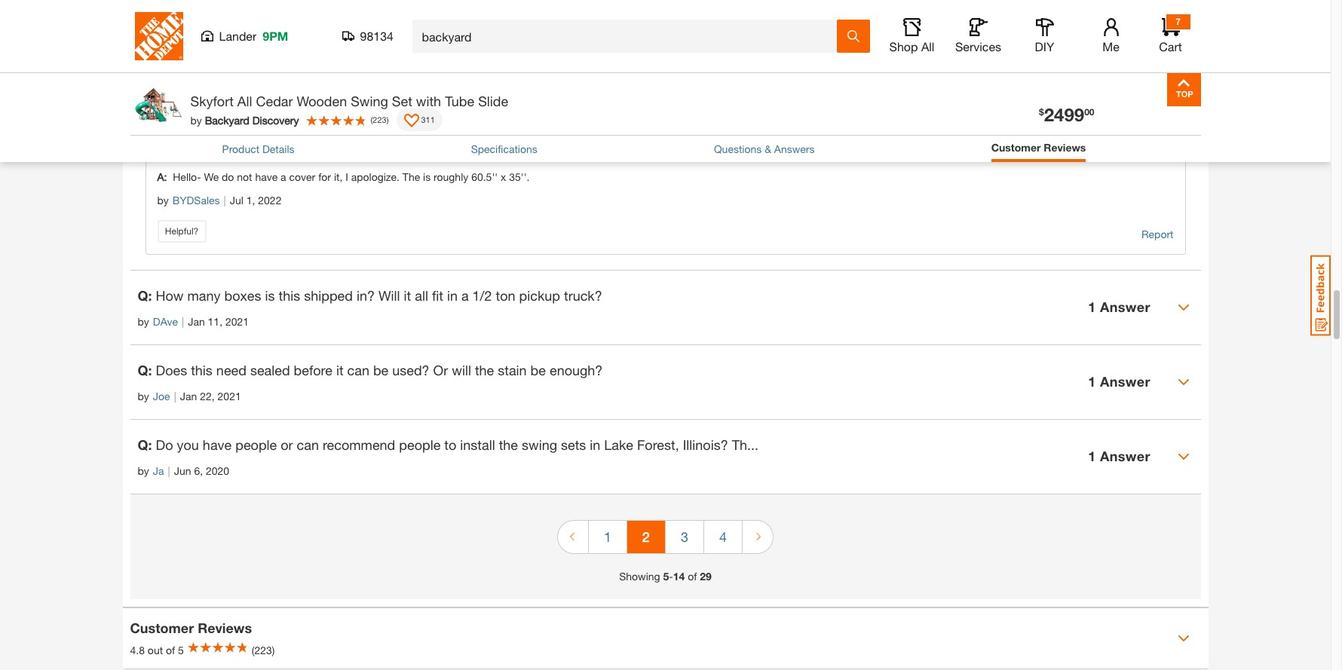 Task type: describe. For each thing, give the bounding box(es) containing it.
showing
[[619, 570, 661, 583]]

navigation containing 1
[[557, 510, 774, 569]]

1 for how many boxes is this shipped in? will it all fit in a 1/2 ton pickup truck?
[[1089, 299, 1097, 315]]

2 helpful? from the top
[[165, 225, 199, 237]]

1 link
[[589, 521, 627, 554]]

shop all button
[[888, 18, 937, 54]]

jan for this
[[180, 390, 197, 403]]

swing
[[522, 437, 558, 453]]

questions
[[714, 142, 762, 155]]

on
[[596, 68, 612, 84]]

4.8
[[130, 644, 145, 657]]

me
[[1103, 39, 1120, 54]]

skyfort all cedar wooden swing set with tube slide
[[190, 93, 509, 109]]

1 horizontal spatial in
[[590, 437, 601, 453]]

product
[[222, 142, 260, 155]]

do
[[156, 437, 173, 453]]

feedback link image
[[1311, 255, 1332, 336]]

1 report from the top
[[1142, 8, 1174, 21]]

not
[[237, 170, 252, 183]]

by dave | jan 11, 2021
[[138, 315, 249, 328]]

7
[[1176, 16, 1181, 27]]

before
[[294, 362, 333, 378]]

answer for how many boxes is this shipped in? will it all fit in a 1/2 ton pickup truck?
[[1101, 299, 1151, 315]]

0 vertical spatial can
[[347, 362, 370, 378]]

what
[[156, 68, 187, 84]]

a left lid
[[567, 68, 575, 84]]

bydsales
[[173, 194, 220, 206]]

diy button
[[1021, 18, 1069, 54]]

0 horizontal spatial of
[[166, 644, 175, 657]]

questions element
[[130, 0, 1201, 495]]

dave button
[[153, 314, 178, 329]]

many
[[187, 287, 221, 304]]

by for what
[[138, 96, 149, 108]]

fit
[[432, 287, 444, 304]]

223
[[373, 114, 387, 124]]

joe button
[[153, 388, 170, 404]]

lander 9pm
[[219, 29, 288, 43]]

shop
[[890, 39, 919, 54]]

by for does
[[138, 390, 149, 403]]

4.8 out of 5
[[130, 644, 184, 657]]

answers
[[775, 142, 815, 155]]

0 horizontal spatial it
[[336, 362, 344, 378]]

1 horizontal spatial to
[[528, 68, 540, 84]]

22,
[[200, 390, 215, 403]]

showing 5 - 14 of 29
[[619, 570, 712, 583]]

answer for do you have people or can recommend people to install the swing sets in lake forest, illinois? th...
[[1101, 448, 1151, 465]]

(
[[371, 114, 373, 124]]

4 link
[[705, 521, 742, 554]]

caret image for q: how many boxes is this shipped in? will it all fit in a 1/2 ton pickup truck?
[[1178, 302, 1190, 314]]

helpful? button for 1st report 'button' from the bottom
[[157, 220, 206, 243]]

2 report from the top
[[1142, 228, 1174, 240]]

0 horizontal spatial 5
[[178, 644, 184, 657]]

a left cover
[[281, 170, 286, 183]]

question
[[198, 134, 241, 147]]

2021 for boxes
[[226, 315, 249, 328]]

dimensions
[[237, 68, 306, 84]]

q: how many boxes is this shipped in? will it all fit in a 1/2 ton pickup truck?
[[138, 287, 603, 304]]

does
[[156, 362, 187, 378]]

product details
[[222, 142, 295, 155]]

or
[[434, 362, 448, 378]]

skyfort
[[190, 93, 234, 109]]

sealed
[[250, 362, 290, 378]]

2020
[[206, 464, 229, 477]]

1 horizontal spatial customer
[[992, 141, 1041, 154]]

roughly
[[434, 170, 469, 183]]

recommend
[[323, 437, 396, 453]]

a left 1/2
[[462, 287, 469, 304]]

dave
[[153, 315, 178, 328]]

0 horizontal spatial this
[[191, 362, 213, 378]]

the right are
[[214, 68, 233, 84]]

a:
[[157, 170, 167, 183]]

there
[[454, 68, 485, 84]]

0 vertical spatial 5
[[663, 570, 669, 583]]

slide
[[478, 93, 509, 109]]

1 helpful? from the top
[[165, 6, 199, 17]]

forest,
[[637, 437, 680, 453]]

6,
[[194, 464, 203, 477]]

or
[[281, 437, 293, 453]]

hello-
[[173, 170, 201, 183]]

(223)
[[252, 644, 275, 657]]

2 1 answer from the top
[[1089, 374, 1151, 390]]

1 vertical spatial have
[[203, 437, 232, 453]]

specifications
[[471, 142, 538, 155]]

)
[[387, 114, 389, 124]]

the up wooden
[[326, 68, 345, 84]]

&
[[765, 142, 772, 155]]

it?
[[615, 68, 630, 84]]

2021 for need
[[218, 390, 241, 403]]

with
[[416, 93, 441, 109]]

by for hello-
[[157, 194, 169, 206]]

of inside questions element
[[310, 68, 322, 84]]

lake
[[605, 437, 634, 453]]

do
[[222, 170, 234, 183]]

jun for you
[[174, 464, 191, 477]]

shop all
[[890, 39, 935, 54]]

q: does this need sealed before it can be used? or will the stain be enough?
[[138, 362, 603, 378]]

set
[[392, 93, 413, 109]]

311 button
[[396, 109, 443, 131]]

diy
[[1036, 39, 1055, 54]]

1 be from the left
[[373, 362, 389, 378]]

the home depot logo image
[[135, 12, 183, 60]]

product image image
[[134, 80, 183, 129]]

| for are
[[186, 96, 189, 108]]

ton
[[496, 287, 516, 304]]

cart 7
[[1160, 16, 1183, 54]]

mama button
[[153, 94, 183, 110]]

1 for do you have people or can recommend people to install the swing sets in lake forest, illinois? th...
[[1089, 448, 1097, 465]]

2 report button from the top
[[1142, 226, 1174, 243]]

60.5''
[[472, 170, 498, 183]]

way
[[500, 68, 524, 84]]

the
[[403, 170, 420, 183]]

lander
[[219, 29, 257, 43]]

stain
[[498, 362, 527, 378]]

out
[[148, 644, 163, 657]]

98134 button
[[342, 29, 394, 44]]

0 horizontal spatial reviews
[[198, 620, 252, 637]]

th...
[[732, 437, 759, 453]]

apologize.
[[351, 170, 400, 183]]

sandbox?
[[348, 68, 409, 84]]

it,
[[334, 170, 343, 183]]



Task type: vqa. For each thing, say whether or not it's contained in the screenshot.
jul
yes



Task type: locate. For each thing, give the bounding box(es) containing it.
1 caret image from the top
[[1178, 302, 1190, 314]]

in
[[447, 287, 458, 304], [590, 437, 601, 453]]

0 vertical spatial caret image
[[1178, 302, 1190, 314]]

people left install
[[399, 437, 441, 453]]

navigation
[[557, 510, 774, 569]]

we
[[204, 170, 219, 183]]

1 vertical spatial jun
[[174, 464, 191, 477]]

all for skyfort
[[238, 93, 252, 109]]

1 inside navigation
[[604, 529, 612, 545]]

q:
[[138, 68, 152, 84], [138, 287, 152, 304], [138, 362, 152, 378], [138, 437, 152, 453]]

2021 right 11,
[[226, 315, 249, 328]]

reviews up (223)
[[198, 620, 252, 637]]

| right dave button at the left top of page
[[182, 315, 184, 328]]

3 q: from the top
[[138, 362, 152, 378]]

1 vertical spatial caret image
[[1178, 633, 1190, 645]]

1 horizontal spatial jun
[[192, 96, 210, 108]]

caret image
[[1178, 302, 1190, 314], [1178, 451, 1190, 463]]

is right "and"
[[441, 68, 450, 84]]

1 horizontal spatial this
[[279, 287, 300, 304]]

1 vertical spatial it
[[336, 362, 344, 378]]

$ 2499 00
[[1040, 104, 1095, 125]]

used?
[[392, 362, 430, 378]]

in right sets
[[590, 437, 601, 453]]

2 caret image from the top
[[1178, 633, 1190, 645]]

of right 14
[[688, 570, 697, 583]]

in?
[[357, 287, 375, 304]]

1 1 answer from the top
[[1089, 299, 1151, 315]]

report button
[[1142, 7, 1174, 23], [1142, 226, 1174, 243]]

98134
[[360, 29, 394, 43]]

| for we
[[224, 194, 226, 206]]

customer down $
[[992, 141, 1041, 154]]

q: left what
[[138, 68, 152, 84]]

a: hello-   we do not have a cover for it, i apologize. the is roughly 60.5'' x 35''.
[[157, 170, 530, 183]]

can right or
[[297, 437, 319, 453]]

1 vertical spatial report
[[1142, 228, 1174, 240]]

2022 up by backyard discovery
[[230, 96, 254, 108]]

1 people from the left
[[236, 437, 277, 453]]

0 horizontal spatial jun
[[174, 464, 191, 477]]

1 vertical spatial 5
[[178, 644, 184, 657]]

all up by backyard discovery
[[238, 93, 252, 109]]

ja
[[153, 464, 164, 477]]

the right install
[[499, 437, 518, 453]]

1 vertical spatial in
[[590, 437, 601, 453]]

install
[[460, 437, 495, 453]]

discovery
[[253, 114, 299, 126]]

all for shop
[[922, 39, 935, 54]]

2021 right 22,
[[218, 390, 241, 403]]

1 q: from the top
[[138, 68, 152, 84]]

1 vertical spatial helpful?
[[165, 225, 199, 237]]

of
[[310, 68, 322, 84], [688, 570, 697, 583], [166, 644, 175, 657]]

all right shop
[[922, 39, 935, 54]]

ja button
[[153, 463, 164, 479]]

by bydsales | jul 1, 2022
[[157, 194, 282, 206]]

in right fit
[[447, 287, 458, 304]]

all inside "button"
[[922, 39, 935, 54]]

0 horizontal spatial all
[[238, 93, 252, 109]]

30,
[[213, 96, 227, 108]]

| right mama button
[[186, 96, 189, 108]]

2022 for not
[[258, 194, 282, 206]]

1 vertical spatial jan
[[180, 390, 197, 403]]

0 horizontal spatial people
[[236, 437, 277, 453]]

caret image for q: do you have people or can recommend people to install the swing sets in lake forest, illinois? th...
[[1178, 451, 1190, 463]]

| left jul
[[224, 194, 226, 206]]

4 q: from the top
[[138, 437, 152, 453]]

have right not
[[255, 170, 278, 183]]

illinois?
[[683, 437, 729, 453]]

2021
[[226, 315, 249, 328], [218, 390, 241, 403]]

jun left 6,
[[174, 464, 191, 477]]

jan left 11,
[[188, 315, 205, 328]]

people
[[236, 437, 277, 453], [399, 437, 441, 453]]

1 horizontal spatial all
[[922, 39, 935, 54]]

display image
[[404, 114, 419, 129]]

0 vertical spatial reviews
[[1044, 141, 1087, 154]]

jun
[[192, 96, 210, 108], [174, 464, 191, 477]]

joe
[[153, 390, 170, 403]]

0 horizontal spatial to
[[445, 437, 457, 453]]

customer reviews
[[992, 141, 1087, 154], [130, 620, 252, 637]]

will
[[379, 287, 400, 304]]

this up 22,
[[191, 362, 213, 378]]

to left put
[[528, 68, 540, 84]]

1 vertical spatial 1 answer
[[1089, 374, 1151, 390]]

0 horizontal spatial be
[[373, 362, 389, 378]]

1 vertical spatial of
[[688, 570, 697, 583]]

put
[[544, 68, 564, 84]]

1 horizontal spatial it
[[404, 287, 411, 304]]

0 vertical spatial jan
[[188, 315, 205, 328]]

1 vertical spatial 2021
[[218, 390, 241, 403]]

1 horizontal spatial people
[[399, 437, 441, 453]]

of right 'out'
[[166, 644, 175, 657]]

0 vertical spatial it
[[404, 287, 411, 304]]

1 vertical spatial all
[[238, 93, 252, 109]]

jan left 22,
[[180, 390, 197, 403]]

answer this question
[[138, 134, 241, 147]]

enough?
[[550, 362, 603, 378]]

i
[[346, 170, 348, 183]]

by for how
[[138, 315, 149, 328]]

helpful? button down 'bydsales' button
[[157, 220, 206, 243]]

be left used?
[[373, 362, 389, 378]]

the
[[214, 68, 233, 84], [326, 68, 345, 84], [475, 362, 494, 378], [499, 437, 518, 453]]

backyard
[[205, 114, 250, 126]]

reviews down 2499
[[1044, 141, 1087, 154]]

lid
[[578, 68, 592, 84]]

2 vertical spatial of
[[166, 644, 175, 657]]

1 answer for illinois?
[[1089, 448, 1151, 465]]

4
[[720, 529, 727, 545]]

helpful? up what
[[165, 6, 199, 17]]

it left all
[[404, 287, 411, 304]]

specifications button
[[471, 141, 538, 157], [471, 141, 538, 157]]

2022 for dimensions
[[230, 96, 254, 108]]

jun for are
[[192, 96, 210, 108]]

| right ja
[[168, 464, 170, 477]]

by for do
[[138, 464, 149, 477]]

people left or
[[236, 437, 277, 453]]

services button
[[955, 18, 1003, 54]]

caret image
[[1178, 376, 1190, 388], [1178, 633, 1190, 645]]

3 link
[[666, 521, 704, 554]]

q: what are the dimensions of the sandbox? and is there a way to put a lid on it? thanks!
[[138, 68, 682, 84]]

What can we help you find today? search field
[[422, 20, 836, 52]]

14
[[673, 570, 685, 583]]

| for you
[[168, 464, 170, 477]]

of up wooden
[[310, 68, 322, 84]]

this
[[176, 134, 195, 147]]

helpful? button for 2nd report 'button' from the bottom
[[157, 1, 206, 23]]

and
[[412, 68, 437, 84]]

be right stain
[[531, 362, 546, 378]]

1 horizontal spatial of
[[310, 68, 322, 84]]

q: for q: does this need sealed before it can be used? or will the stain be enough?
[[138, 362, 152, 378]]

| right joe
[[174, 390, 176, 403]]

1 vertical spatial caret image
[[1178, 451, 1190, 463]]

| for this
[[174, 390, 176, 403]]

1 answer for truck?
[[1089, 299, 1151, 315]]

2 be from the left
[[531, 362, 546, 378]]

0 vertical spatial jun
[[192, 96, 210, 108]]

1 vertical spatial is
[[423, 170, 431, 183]]

0 vertical spatial report button
[[1142, 7, 1174, 23]]

0 vertical spatial customer reviews
[[992, 141, 1087, 154]]

| for many
[[182, 315, 184, 328]]

2 helpful? button from the top
[[157, 220, 206, 243]]

be
[[373, 362, 389, 378], [531, 362, 546, 378]]

1 vertical spatial customer reviews
[[130, 620, 252, 637]]

answer for does this need sealed before it can be used? or will the stain be enough?
[[1101, 374, 1151, 390]]

1 horizontal spatial is
[[423, 170, 431, 183]]

customer reviews up 4.8 out of 5
[[130, 620, 252, 637]]

by mama | jun 30, 2022
[[138, 96, 254, 108]]

2 horizontal spatial of
[[688, 570, 697, 583]]

1 vertical spatial customer
[[130, 620, 194, 637]]

q: for q: how many boxes is this shipped in? will it all fit in a 1/2 ton pickup truck?
[[138, 287, 152, 304]]

1 horizontal spatial reviews
[[1044, 141, 1087, 154]]

0 vertical spatial 2021
[[226, 315, 249, 328]]

311
[[421, 114, 435, 124]]

2499
[[1045, 104, 1085, 125]]

0 vertical spatial to
[[528, 68, 540, 84]]

swing
[[351, 93, 388, 109]]

x
[[501, 170, 506, 183]]

0 horizontal spatial in
[[447, 287, 458, 304]]

9pm
[[263, 29, 288, 43]]

customer up 4.8 out of 5
[[130, 620, 194, 637]]

to
[[528, 68, 540, 84], [445, 437, 457, 453]]

customer reviews down $
[[992, 141, 1087, 154]]

1/2
[[473, 287, 492, 304]]

0 horizontal spatial is
[[265, 287, 275, 304]]

by left ja
[[138, 464, 149, 477]]

1 horizontal spatial 2022
[[258, 194, 282, 206]]

1 vertical spatial to
[[445, 437, 457, 453]]

this
[[279, 287, 300, 304], [191, 362, 213, 378]]

0 vertical spatial caret image
[[1178, 376, 1190, 388]]

how
[[156, 287, 184, 304]]

q: for q: what are the dimensions of the sandbox? and is there a way to put a lid on it? thanks!
[[138, 68, 152, 84]]

1 vertical spatial this
[[191, 362, 213, 378]]

is right boxes
[[265, 287, 275, 304]]

it right before
[[336, 362, 344, 378]]

3 1 answer from the top
[[1089, 448, 1151, 465]]

2 vertical spatial 1 answer
[[1089, 448, 1151, 465]]

answer this question link
[[138, 134, 241, 147]]

1 for does this need sealed before it can be used? or will the stain be enough?
[[1089, 374, 1097, 390]]

tube
[[445, 93, 475, 109]]

customer reviews button
[[992, 140, 1087, 158], [992, 140, 1087, 155]]

0 vertical spatial 2022
[[230, 96, 254, 108]]

0 vertical spatial all
[[922, 39, 935, 54]]

report
[[1142, 8, 1174, 21], [1142, 228, 1174, 240]]

1,
[[246, 194, 255, 206]]

pickup
[[519, 287, 561, 304]]

by ja | jun 6, 2020
[[138, 464, 229, 477]]

1 helpful? button from the top
[[157, 1, 206, 23]]

0 horizontal spatial 2022
[[230, 96, 254, 108]]

jan for many
[[188, 315, 205, 328]]

by down 'by mama | jun 30, 2022'
[[190, 114, 202, 126]]

0 horizontal spatial customer reviews
[[130, 620, 252, 637]]

1 vertical spatial reviews
[[198, 620, 252, 637]]

2022 right 1,
[[258, 194, 282, 206]]

2 horizontal spatial is
[[441, 68, 450, 84]]

1 caret image from the top
[[1178, 376, 1190, 388]]

0 horizontal spatial customer
[[130, 620, 194, 637]]

5 left 14
[[663, 570, 669, 583]]

3
[[681, 529, 689, 545]]

can right before
[[347, 362, 370, 378]]

sets
[[561, 437, 586, 453]]

0 horizontal spatial have
[[203, 437, 232, 453]]

caret image inside questions element
[[1178, 376, 1190, 388]]

by down a:
[[157, 194, 169, 206]]

1 horizontal spatial be
[[531, 362, 546, 378]]

can
[[347, 362, 370, 378], [297, 437, 319, 453]]

1 vertical spatial 2022
[[258, 194, 282, 206]]

a left the way
[[489, 68, 496, 84]]

0 vertical spatial 1 answer
[[1089, 299, 1151, 315]]

q: left does
[[138, 362, 152, 378]]

0 horizontal spatial can
[[297, 437, 319, 453]]

2 vertical spatial is
[[265, 287, 275, 304]]

1 horizontal spatial can
[[347, 362, 370, 378]]

0 vertical spatial customer
[[992, 141, 1041, 154]]

this left shipped
[[279, 287, 300, 304]]

1 horizontal spatial have
[[255, 170, 278, 183]]

to left install
[[445, 437, 457, 453]]

by left dave
[[138, 315, 149, 328]]

0 vertical spatial is
[[441, 68, 450, 84]]

0 vertical spatial helpful? button
[[157, 1, 206, 23]]

0 vertical spatial helpful?
[[165, 6, 199, 17]]

have up 2020
[[203, 437, 232, 453]]

answer
[[138, 134, 173, 147], [1101, 299, 1151, 315], [1101, 374, 1151, 390], [1101, 448, 1151, 465]]

top button
[[1167, 72, 1201, 106]]

2 people from the left
[[399, 437, 441, 453]]

0 vertical spatial have
[[255, 170, 278, 183]]

0 vertical spatial this
[[279, 287, 300, 304]]

by
[[138, 96, 149, 108], [190, 114, 202, 126], [157, 194, 169, 206], [138, 315, 149, 328], [138, 390, 149, 403], [138, 464, 149, 477]]

is
[[441, 68, 450, 84], [423, 170, 431, 183], [265, 287, 275, 304]]

2 q: from the top
[[138, 287, 152, 304]]

q: left do
[[138, 437, 152, 453]]

helpful? button up what
[[157, 1, 206, 23]]

the right 'will'
[[475, 362, 494, 378]]

1 vertical spatial helpful? button
[[157, 220, 206, 243]]

details
[[263, 142, 295, 155]]

q: left 'how'
[[138, 287, 152, 304]]

2 caret image from the top
[[1178, 451, 1190, 463]]

services
[[956, 39, 1002, 54]]

need
[[216, 362, 247, 378]]

truck?
[[564, 287, 603, 304]]

1 horizontal spatial 5
[[663, 570, 669, 583]]

helpful? down 'bydsales' button
[[165, 225, 199, 237]]

is right the
[[423, 170, 431, 183]]

5 right 'out'
[[178, 644, 184, 657]]

1 vertical spatial can
[[297, 437, 319, 453]]

1 horizontal spatial customer reviews
[[992, 141, 1087, 154]]

0 vertical spatial in
[[447, 287, 458, 304]]

35''.
[[509, 170, 530, 183]]

1 vertical spatial report button
[[1142, 226, 1174, 243]]

customer
[[992, 141, 1041, 154], [130, 620, 194, 637]]

cover
[[289, 170, 316, 183]]

by left "mama"
[[138, 96, 149, 108]]

1 report button from the top
[[1142, 7, 1174, 23]]

reviews
[[1044, 141, 1087, 154], [198, 620, 252, 637]]

jun left 30,
[[192, 96, 210, 108]]

by left joe
[[138, 390, 149, 403]]

0 vertical spatial report
[[1142, 8, 1174, 21]]

0 vertical spatial of
[[310, 68, 322, 84]]

bydsales button
[[173, 192, 220, 209]]

q: for q: do you have people or can recommend people to install the swing sets in lake forest, illinois? th...
[[138, 437, 152, 453]]



